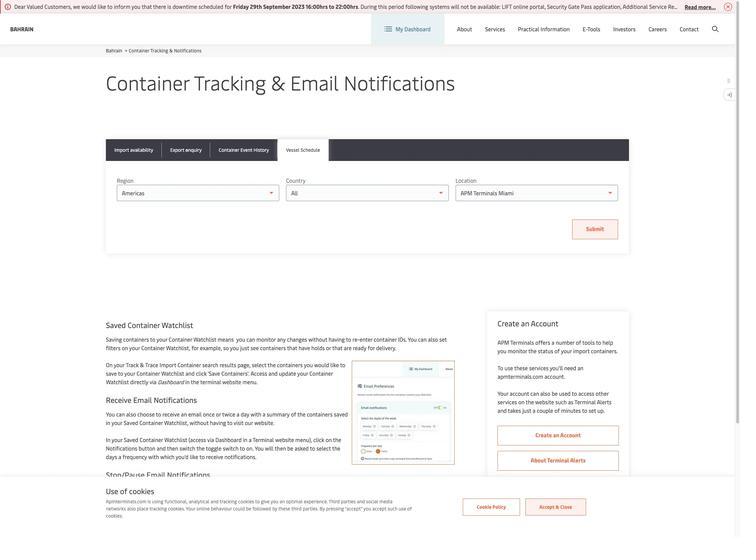 Task type: describe. For each thing, give the bounding box(es) containing it.
and inside in your saved container watchlist (access via dashboard in a terminal website menu), click on the notifications button and then switch the toggle switch to on. you will then be asked to select the days a frequency with which you'd like to receive notifications.
[[157, 445, 166, 453]]

you inside 'you can also choose to receive an email once or twice a day with a summary of the containers saved in your saved container watchlist, without having to visit our website.'
[[106, 411, 115, 419]]

0 vertical spatial bahrain link
[[10, 25, 33, 33]]

0 horizontal spatial for
[[192, 345, 199, 352]]

import availability button
[[106, 139, 162, 161]]

of up import
[[576, 339, 582, 347]]

(access inside if your saved container watchlist is empty, you may want to temporarily stop receiving the daily email notification. to stop receiving email notifications, view your saved container watchlist (access via dashboard in a terminal website menu), click the notifications button, and switch the toggle switch to off.
[[229, 495, 246, 502]]

to inside the apm terminals offers a number of tools to help you monitor the status of your import containers.
[[596, 339, 602, 347]]

to inside use of cookies apmterminals.com is using functional, analytical and tracking cookies to give you an optimal experience. third parties and social media networks also place tracking cookies. your online behaviour could be followed by these third parties. by pressing "accept" you accept such use of cookies.
[[255, 499, 260, 505]]

0 horizontal spatial that
[[142, 3, 152, 10]]

containers down saved container watchlist
[[123, 336, 149, 344]]

investors
[[614, 25, 636, 33]]

be inside use of cookies apmterminals.com is using functional, analytical and tracking cookies to give you an optimal experience. third parties and social media networks also place tracking cookies. your online behaviour could be followed by these third parties. by pressing "accept" you accept such use of cookies.
[[246, 506, 251, 513]]

import
[[574, 348, 590, 355]]

your right the on
[[114, 362, 125, 369]]

to right minutes
[[583, 407, 588, 415]]

or inside saving containers to your container watchlist means  you can monitor any changes without having to re-enter container ids. you can also set filters on your container watchlist, for example, so you just see containers that have holds or that are ready for delivery.
[[326, 345, 331, 352]]

1 horizontal spatial cookies
[[238, 499, 254, 505]]

just inside your account can also be used to access other services on the website such as terminal alerts and takes just a couple of minutes to set up.
[[523, 407, 532, 415]]

be right 'not'
[[471, 3, 477, 10]]

select inside on your track & trace import container search results page, select the containers you would like to save to your container watchlist and click 'save containers'. access and update your container watchlist directly via
[[252, 362, 267, 369]]

region
[[117, 177, 134, 184]]

website inside in your saved container watchlist (access via dashboard in a terminal website menu), click on the notifications button and then switch the toggle switch to on. you will then be asked to select the days a frequency with which you'd like to receive notifications.
[[275, 437, 294, 444]]

services
[[486, 25, 506, 33]]

0 vertical spatial cookies
[[129, 487, 154, 497]]

contact button
[[680, 14, 699, 44]]

account
[[531, 319, 559, 329]]

to down saved container watchlist
[[150, 336, 155, 344]]

scheduled
[[199, 3, 224, 10]]

event
[[241, 147, 253, 153]]

alerts
[[597, 399, 612, 406]]

in your saved container watchlist (access via dashboard in a terminal website menu), click on the notifications button and then switch the toggle switch to on. you will then be asked to select the days a frequency with which you'd like to receive notifications.
[[106, 437, 341, 461]]

third
[[292, 506, 302, 513]]

saved right using at the bottom
[[164, 495, 179, 502]]

container inside 'you can also choose to receive an email once or twice a day with a summary of the containers saved in your saved container watchlist, without having to visit our website.'
[[140, 420, 163, 427]]

account.
[[545, 373, 566, 381]]

export
[[170, 147, 185, 153]]

.
[[358, 3, 360, 10]]

to inside if your saved container watchlist is empty, you may want to temporarily stop receiving the daily email notification. to stop receiving email notifications, view your saved container watchlist (access via dashboard in a terminal website menu), click the notifications button, and switch the toggle switch to off.
[[385, 486, 390, 494]]

the inside your account can also be used to access other services on the website such as terminal alerts and takes just a couple of minutes to set up.
[[526, 399, 534, 406]]

not
[[461, 3, 469, 10]]

monitor inside the apm terminals offers a number of tools to help you monitor the status of your import containers.
[[508, 348, 528, 355]]

in inside in your saved container watchlist (access via dashboard in a terminal website menu), click on the notifications button and then switch the toggle switch to on. you will then be asked to select the days a frequency with which you'd like to receive notifications.
[[243, 437, 248, 444]]

0 vertical spatial would
[[81, 3, 96, 10]]

global menu
[[656, 20, 687, 27]]

16:00hrs
[[306, 3, 328, 10]]

practical information
[[518, 25, 570, 33]]

dashboard inside in your saved container watchlist (access via dashboard in a terminal website menu), click on the notifications button and then switch the toggle switch to on. you will then be asked to select the days a frequency with which you'd like to receive notifications.
[[216, 437, 242, 444]]

access
[[251, 370, 267, 378]]

stop/pause email notifications
[[106, 470, 210, 481]]

menu.
[[243, 379, 258, 386]]

e-
[[583, 25, 588, 33]]

to up the as
[[572, 390, 578, 398]]

submit button
[[573, 220, 619, 240]]

containers down any
[[260, 345, 286, 352]]

switch up notifications. on the bottom
[[223, 445, 239, 453]]

followed
[[253, 506, 271, 513]]

click inside if your saved container watchlist is empty, you may want to temporarily stop receiving the daily email notification. to stop receiving email notifications, view your saved container watchlist (access via dashboard in a terminal website menu), click the notifications button, and switch the toggle switch to off.
[[354, 495, 365, 502]]

an right create
[[522, 319, 530, 329]]

networks
[[106, 506, 126, 513]]

a inside your account can also be used to access other services on the website such as terminal alerts and takes just a couple of minutes to set up.
[[533, 407, 536, 415]]

the inside 'you can also choose to receive an email once or twice a day with a summary of the containers saved in your saved container watchlist, without having to visit our website.'
[[298, 411, 306, 419]]

of up apmterminals.com
[[120, 487, 127, 497]]

toggle inside if your saved container watchlist is empty, you may want to temporarily stop receiving the daily email notification. to stop receiving email notifications, view your saved container watchlist (access via dashboard in a terminal website menu), click the notifications button, and switch the toggle switch to off.
[[115, 503, 131, 511]]

you inside saving containers to your container watchlist means  you can monitor any changes without having to re-enter container ids. you can also set filters on your container watchlist, for example, so you just see containers that have holds or that are ready for delivery.
[[408, 336, 417, 344]]

other
[[596, 390, 609, 398]]

dashboard inside if your saved container watchlist is empty, you may want to temporarily stop receiving the daily email notification. to stop receiving email notifications, view your saved container watchlist (access via dashboard in a terminal website menu), click the notifications button, and switch the toggle switch to off.
[[256, 495, 282, 502]]

you inside if your saved container watchlist is empty, you may want to temporarily stop receiving the daily email notification. to stop receiving email notifications, view your saved container watchlist (access via dashboard in a terminal website menu), click the notifications button, and switch the toggle switch to off.
[[211, 486, 220, 494]]

friday
[[233, 3, 249, 10]]

to down twice
[[227, 420, 233, 427]]

re-
[[353, 336, 360, 344]]

also inside use of cookies apmterminals.com is using functional, analytical and tracking cookies to give you an optimal experience. third parties and social media networks also place tracking cookies. your online behaviour could be followed by these third parties. by pressing "accept" you accept such use of cookies.
[[127, 506, 136, 513]]

also inside 'you can also choose to receive an email once or twice a day with a summary of the containers saved in your saved container watchlist, without having to visit our website.'
[[126, 411, 136, 419]]

in inside 'you can also choose to receive an email once or twice a day with a summary of the containers saved in your saved container watchlist, without having to visit our website.'
[[106, 420, 110, 427]]

results
[[220, 362, 236, 369]]

22:00hrs
[[336, 3, 358, 10]]

use inside to use these services you'll need an apmterminals.com account.
[[505, 365, 513, 372]]

by
[[320, 506, 325, 513]]

switch up you'd
[[180, 445, 195, 453]]

of right status
[[555, 348, 560, 355]]

want
[[232, 486, 245, 494]]

your down track
[[125, 370, 135, 378]]

container event history button
[[210, 139, 278, 161]]

pressing
[[326, 506, 344, 513]]

saved up notifications,
[[123, 486, 137, 494]]

2 horizontal spatial that
[[333, 345, 343, 352]]

dashboard down trace
[[158, 379, 184, 386]]

as
[[569, 399, 574, 406]]

read more... button
[[685, 2, 716, 11]]

create an account
[[498, 319, 559, 329]]

search
[[202, 362, 218, 369]]

online inside use of cookies apmterminals.com is using functional, analytical and tracking cookies to give you an optimal experience. third parties and social media networks also place tracking cookies. your online behaviour could be followed by these third parties. by pressing "accept" you accept such use of cookies.
[[197, 506, 210, 513]]

and right access
[[269, 370, 278, 378]]

by
[[273, 506, 278, 513]]

accept & close button
[[526, 499, 587, 516]]

0 vertical spatial location
[[613, 20, 634, 27]]

0 horizontal spatial cookies.
[[106, 513, 123, 520]]

information
[[541, 25, 570, 33]]

receive email notifications
[[106, 395, 197, 406]]

close
[[561, 504, 573, 511]]

to use these services you'll need an apmterminals.com account.
[[498, 365, 584, 381]]

to right 16:00hrs
[[329, 3, 335, 10]]

receive inside 'you can also choose to receive an email once or twice a day with a summary of the containers saved in your saved container watchlist, without having to visit our website.'
[[163, 411, 180, 419]]

use inside use of cookies apmterminals.com is using functional, analytical and tracking cookies to give you an optimal experience. third parties and social media networks also place tracking cookies. your online behaviour could be followed by these third parties. by pressing "accept" you accept such use of cookies.
[[399, 506, 406, 513]]

1 vertical spatial location
[[456, 177, 477, 184]]

and up behaviour
[[211, 499, 219, 505]]

a right days
[[119, 454, 121, 461]]

watchlist inside in your saved container watchlist (access via dashboard in a terminal website menu), click on the notifications button and then switch the toggle switch to on. you will then be asked to select the days a frequency with which you'd like to receive notifications.
[[164, 437, 187, 444]]

tools
[[588, 25, 601, 33]]

days
[[106, 454, 117, 461]]

terminal inside your account can also be used to access other services on the website such as terminal alerts and takes just a couple of minutes to set up.
[[575, 399, 596, 406]]

to down are
[[340, 362, 346, 369]]

cookie policy
[[477, 504, 506, 511]]

on inside saving containers to your container watchlist means  you can monitor any changes without having to re-enter container ids. you can also set filters on your container watchlist, for example, so you just see containers that have holds or that are ready for delivery.
[[122, 345, 128, 352]]

0 vertical spatial like
[[98, 3, 106, 10]]

an inside 'you can also choose to receive an email once or twice a day with a summary of the containers saved in your saved container watchlist, without having to visit our website.'
[[181, 411, 187, 419]]

import inside button
[[115, 147, 129, 153]]

daily
[[327, 486, 338, 494]]

to left on.
[[240, 445, 245, 453]]

may
[[221, 486, 231, 494]]

close alert image
[[725, 3, 733, 11]]

switch down view
[[132, 503, 148, 511]]

your up track
[[129, 345, 140, 352]]

you up by
[[271, 499, 279, 505]]

read
[[685, 3, 698, 10]]

1 horizontal spatial for
[[225, 3, 232, 10]]

of down the button,
[[408, 506, 412, 513]]

these inside to use these services you'll need an apmterminals.com account.
[[515, 365, 528, 372]]

you right inform
[[132, 3, 141, 10]]

to right want
[[246, 486, 251, 494]]

via inside if your saved container watchlist is empty, you may want to temporarily stop receiving the daily email notification. to stop receiving email notifications, view your saved container watchlist (access via dashboard in a terminal website menu), click the notifications button, and switch the toggle switch to off.
[[248, 495, 255, 502]]

security
[[548, 3, 567, 10]]

is inside if your saved container watchlist is empty, you may want to temporarily stop receiving the daily email notification. to stop receiving email notifications, view your saved container watchlist (access via dashboard in a terminal website menu), click the notifications button, and switch the toggle switch to off.
[[188, 486, 192, 494]]

e-tools button
[[583, 14, 601, 44]]

saved up saving at the left bottom
[[106, 320, 126, 331]]

(asr),
[[690, 3, 704, 10]]

with inside 'you can also choose to receive an email once or twice a day with a summary of the containers saved in your saved container watchlist, without having to visit our website.'
[[251, 411, 261, 419]]

summary
[[267, 411, 290, 419]]

1 vertical spatial tracking
[[194, 69, 266, 96]]

0 vertical spatial cookies.
[[168, 506, 185, 513]]

functional,
[[165, 499, 188, 505]]

update
[[279, 370, 296, 378]]

via inside in your saved container watchlist (access via dashboard in a terminal website menu), click on the notifications button and then switch the toggle switch to on. you will then be asked to select the days a frequency with which you'd like to receive notifications.
[[207, 437, 214, 444]]

of inside 'you can also choose to receive an email once or twice a day with a summary of the containers saved in your saved container watchlist, without having to visit our website.'
[[291, 411, 296, 419]]

practical
[[518, 25, 540, 33]]

a up website.
[[263, 411, 266, 419]]

0 vertical spatial will
[[451, 3, 460, 10]]

0 horizontal spatial tracking
[[150, 506, 167, 513]]

filters
[[106, 345, 121, 352]]

once
[[203, 411, 215, 419]]

your inside the apm terminals offers a number of tools to help you monitor the status of your import containers.
[[561, 348, 572, 355]]

ids.
[[398, 336, 407, 344]]

also inside saving containers to your container watchlist means  you can monitor any changes without having to re-enter container ids. you can also set filters on your container watchlist, for example, so you just see containers that have holds or that are ready for delivery.
[[428, 336, 438, 344]]

export еnquiry button
[[162, 139, 210, 161]]

your right if
[[111, 486, 122, 494]]

29th
[[250, 3, 262, 10]]

request
[[669, 3, 688, 10]]

services inside your account can also be used to access other services on the website such as terminal alerts and takes just a couple of minutes to set up.
[[498, 399, 517, 406]]

'save
[[208, 370, 220, 378]]

email inside if your saved container watchlist is empty, you may want to temporarily stop receiving the daily email notification. to stop receiving email notifications, view your saved container watchlist (access via dashboard in a terminal website menu), click the notifications button, and switch the toggle switch to off.
[[427, 486, 441, 494]]

2 receiving from the left
[[404, 486, 426, 494]]

to left inform
[[107, 3, 113, 10]]

temporarily
[[252, 486, 281, 494]]

email inside if your saved container watchlist is empty, you may want to temporarily stop receiving the daily email notification. to stop receiving email notifications, view your saved container watchlist (access via dashboard in a terminal website menu), click the notifications button, and switch the toggle switch to off.
[[339, 486, 353, 494]]

notifications
[[376, 495, 406, 502]]

if your saved container watchlist is empty, you may want to temporarily stop receiving the daily email notification. to stop receiving email notifications, view your saved container watchlist (access via dashboard in a terminal website menu), click the notifications button, and switch the toggle switch to off.
[[106, 486, 453, 511]]

and up "accept"
[[357, 499, 365, 505]]

history
[[254, 147, 269, 153]]

to left off.
[[149, 503, 155, 511]]

frequency
[[123, 454, 147, 461]]

off.
[[156, 503, 164, 511]]

in left terminal
[[185, 379, 190, 386]]

set inside your account can also be used to access other services on the website such as terminal alerts and takes just a couple of minutes to set up.
[[589, 407, 597, 415]]

terminal inside if your saved container watchlist is empty, you may want to temporarily stop receiving the daily email notification. to stop receiving email notifications, view your saved container watchlist (access via dashboard in a terminal website menu), click the notifications button, and switch the toggle switch to off.
[[293, 495, 314, 502]]

having inside saving containers to your container watchlist means  you can monitor any changes without having to re-enter container ids. you can also set filters on your container watchlist, for example, so you just see containers that have holds or that are ready for delivery.
[[329, 336, 345, 344]]

a inside the apm terminals offers a number of tools to help you monitor the status of your import containers.
[[552, 339, 555, 347]]

notifications inside in your saved container watchlist (access via dashboard in a terminal website menu), click on the notifications button and then switch the toggle switch to on. you will then be asked to select the days a frequency with which you'd like to receive notifications.
[[106, 445, 137, 453]]

button
[[139, 445, 155, 453]]

such inside use of cookies apmterminals.com is using functional, analytical and tracking cookies to give you an optimal experience. third parties and social media networks also place tracking cookies. your online behaviour could be followed by these third parties. by pressing "accept" you accept such use of cookies.
[[388, 506, 398, 513]]

bahrain for bahrain
[[10, 25, 33, 33]]

2 horizontal spatial for
[[368, 345, 375, 352]]

vessel
[[286, 147, 300, 153]]

terminals
[[511, 339, 535, 347]]

cookie
[[477, 504, 492, 511]]

you right so
[[230, 345, 239, 352]]

terminal inside in your saved container watchlist (access via dashboard in a terminal website menu), click on the notifications button and then switch the toggle switch to on. you will then be asked to select the days a frequency with which you'd like to receive notifications.
[[253, 437, 274, 444]]

0 vertical spatial tracking
[[150, 47, 168, 54]]

services button
[[486, 14, 506, 44]]

which
[[160, 454, 175, 461]]

such inside your account can also be used to access other services on the website such as terminal alerts and takes just a couple of minutes to set up.
[[556, 399, 567, 406]]

to right choose
[[156, 411, 161, 419]]

can up see on the bottom of page
[[247, 336, 255, 344]]

containers inside on your track & trace import container search results page, select the containers you would like to save to your container watchlist and click 'save containers'. access and update your container watchlist directly via
[[277, 362, 303, 369]]

your account can also be used to access other services on the website such as terminal alerts and takes just a couple of minutes to set up.
[[498, 390, 612, 415]]

2 then from the left
[[275, 445, 286, 453]]

container inside in your saved container watchlist (access via dashboard in a terminal website menu), click on the notifications button and then switch the toggle switch to on. you will then be asked to select the days a frequency with which you'd like to receive notifications.
[[140, 437, 163, 444]]

you'd
[[176, 454, 189, 461]]

practical information button
[[518, 14, 570, 44]]

your down saved container watchlist
[[157, 336, 168, 344]]

to right you'd
[[200, 454, 205, 461]]

can right ids.
[[418, 336, 427, 344]]

notification.
[[354, 486, 384, 494]]

"accept"
[[345, 506, 363, 513]]

1 horizontal spatial tracking
[[220, 499, 237, 505]]

a up on.
[[249, 437, 252, 444]]



Task type: locate. For each thing, give the bounding box(es) containing it.
1 horizontal spatial receiving
[[404, 486, 426, 494]]

about button
[[458, 14, 473, 44]]

on inside in your saved container watchlist (access via dashboard in a terminal website menu), click on the notifications button and then switch the toggle switch to on. you will then be asked to select the days a frequency with which you'd like to receive notifications.
[[326, 437, 332, 444]]

would right we
[[81, 3, 96, 10]]

select up access
[[252, 362, 267, 369]]

import left availability
[[115, 147, 129, 153]]

containers.
[[591, 348, 618, 355]]

1 horizontal spatial then
[[275, 445, 286, 453]]

track
[[126, 362, 139, 369]]

select inside in your saved container watchlist (access via dashboard in a terminal website menu), click on the notifications button and then switch the toggle switch to on. you will then be asked to select the days a frequency with which you'd like to receive notifications.
[[317, 445, 331, 453]]

& inside button
[[556, 504, 560, 511]]

via inside on your track & trace import container search results page, select the containers you would like to save to your container watchlist and click 'save containers'. access and update your container watchlist directly via
[[150, 379, 157, 386]]

your up off.
[[152, 495, 163, 502]]

1 vertical spatial watchlist,
[[164, 420, 188, 427]]

create
[[498, 319, 520, 329]]

0 vertical spatial bahrain
[[10, 25, 33, 33]]

global menu button
[[641, 13, 694, 34]]

1 then from the left
[[167, 445, 178, 453]]

1 vertical spatial menu),
[[336, 495, 353, 502]]

about
[[458, 25, 473, 33]]

containers
[[123, 336, 149, 344], [260, 345, 286, 352], [277, 362, 303, 369], [307, 411, 333, 419]]

1 horizontal spatial set
[[589, 407, 597, 415]]

0 vertical spatial via
[[150, 379, 157, 386]]

1 horizontal spatial online
[[514, 3, 529, 10]]

you
[[408, 336, 417, 344], [106, 411, 115, 419], [255, 445, 264, 453]]

your right in
[[112, 437, 123, 444]]

dashboard right my
[[405, 25, 431, 33]]

2 horizontal spatial is
[[188, 486, 192, 494]]

will left 'not'
[[451, 3, 460, 10]]

and inside your account can also be used to access other services on the website such as terminal alerts and takes just a couple of minutes to set up.
[[498, 407, 507, 415]]

can inside your account can also be used to access other services on the website such as terminal alerts and takes just a couple of minutes to set up.
[[531, 390, 539, 398]]

set
[[440, 336, 447, 344], [589, 407, 597, 415]]

(access up you'd
[[189, 437, 206, 444]]

containers inside 'you can also choose to receive an email once or twice a day with a summary of the containers saved in your saved container watchlist, without having to visit our website.'
[[307, 411, 333, 419]]

place
[[137, 506, 148, 513]]

2 vertical spatial terminal
[[293, 495, 314, 502]]

you inside on your track & trace import container search results page, select the containers you would like to save to your container watchlist and click 'save containers'. access and update your container watchlist directly via
[[304, 362, 313, 369]]

0 vertical spatial with
[[251, 411, 261, 419]]

customers,
[[45, 3, 72, 10]]

0 horizontal spatial will
[[265, 445, 274, 453]]

like inside on your track & trace import container search results page, select the containers you would like to save to your container watchlist and click 'save containers'. access and update your container watchlist directly via
[[331, 362, 339, 369]]

0 horizontal spatial email
[[188, 411, 202, 419]]

offers
[[536, 339, 551, 347]]

be inside in your saved container watchlist (access via dashboard in a terminal website menu), click on the notifications button and then switch the toggle switch to on. you will then be asked to select the days a frequency with which you'd like to receive notifications.
[[288, 445, 294, 453]]

additional
[[623, 3, 648, 10]]

1 stop from the left
[[282, 486, 293, 494]]

toggle inside in your saved container watchlist (access via dashboard in a terminal website menu), click on the notifications button and then switch the toggle switch to on. you will then be asked to select the days a frequency with which you'd like to receive notifications.
[[206, 445, 222, 453]]

email inside 'you can also choose to receive an email once or twice a day with a summary of the containers saved in your saved container watchlist, without having to visit our website.'
[[188, 411, 202, 419]]

this
[[378, 3, 387, 10]]

2 horizontal spatial click
[[354, 495, 365, 502]]

0 vertical spatial import
[[115, 147, 129, 153]]

toggle down notifications,
[[115, 503, 131, 511]]

you left may
[[211, 486, 220, 494]]

there
[[153, 3, 166, 10]]

1 horizontal spatial with
[[251, 411, 261, 419]]

also inside your account can also be used to access other services on the website such as terminal alerts and takes just a couple of minutes to set up.
[[541, 390, 551, 398]]

visit
[[234, 420, 244, 427]]

1 horizontal spatial or
[[326, 345, 331, 352]]

0 vertical spatial you
[[408, 336, 417, 344]]

be inside your account can also be used to access other services on the website such as terminal alerts and takes just a couple of minutes to set up.
[[552, 390, 558, 398]]

your inside in your saved container watchlist (access via dashboard in a terminal website menu), click on the notifications button and then switch the toggle switch to on. you will then be asked to select the days a frequency with which you'd like to receive notifications.
[[112, 437, 123, 444]]

terminal down access
[[575, 399, 596, 406]]

email left the once
[[188, 411, 202, 419]]

having inside 'you can also choose to receive an email once or twice a day with a summary of the containers saved in your saved container watchlist, without having to visit our website.'
[[210, 420, 226, 427]]

will inside in your saved container watchlist (access via dashboard in a terminal website menu), click on the notifications button and then switch the toggle switch to on. you will then be asked to select the days a frequency with which you'd like to receive notifications.
[[265, 445, 274, 453]]

these
[[515, 365, 528, 372], [279, 506, 290, 513]]

just left see on the bottom of page
[[240, 345, 249, 352]]

monitor up see on the bottom of page
[[257, 336, 276, 344]]

watchlist, inside saving containers to your container watchlist means  you can monitor any changes without having to re-enter container ids. you can also set filters on your container watchlist, for example, so you just see containers that have holds or that are ready for delivery.
[[166, 345, 190, 352]]

1 vertical spatial with
[[148, 454, 159, 461]]

day
[[241, 411, 250, 419]]

that left there
[[142, 3, 152, 10]]

2023
[[292, 3, 305, 10]]

terminal up third
[[293, 495, 314, 502]]

button,
[[408, 495, 426, 502]]

container
[[129, 47, 149, 54], [106, 69, 190, 96], [219, 147, 239, 153], [128, 320, 160, 331], [169, 336, 192, 344], [141, 345, 165, 352], [178, 362, 201, 369], [137, 370, 160, 378], [310, 370, 333, 378], [140, 420, 163, 427], [140, 437, 163, 444], [139, 486, 162, 494], [180, 495, 203, 502]]

just right takes
[[523, 407, 532, 415]]

1 horizontal spatial receive
[[206, 454, 223, 461]]

website
[[222, 379, 241, 386], [536, 399, 555, 406], [275, 437, 294, 444], [316, 495, 335, 502]]

tracking up behaviour
[[220, 499, 237, 505]]

0 horizontal spatial these
[[279, 506, 290, 513]]

trace
[[145, 362, 158, 369]]

tab list
[[106, 139, 630, 161]]

an right need
[[578, 365, 584, 372]]

to up apmterminals.com
[[498, 365, 504, 372]]

stop/pause
[[106, 470, 145, 481]]

such down media
[[388, 506, 398, 513]]

container notifications image
[[352, 361, 455, 465]]

& inside on your track & trace import container search results page, select the containers you would like to save to your container watchlist and click 'save containers'. access and update your container watchlist directly via
[[140, 362, 144, 369]]

analytical
[[189, 499, 210, 505]]

export еnquiry
[[170, 147, 202, 153]]

an inside use of cookies apmterminals.com is using functional, analytical and tracking cookies to give you an optimal experience. third parties and social media networks also place tracking cookies. your online behaviour could be followed by these third parties. by pressing "accept" you accept such use of cookies.
[[280, 499, 285, 505]]

stop up notifications
[[392, 486, 403, 494]]

1 horizontal spatial email
[[339, 486, 353, 494]]

0 horizontal spatial to
[[385, 486, 390, 494]]

switch right the button,
[[437, 495, 453, 502]]

delivery.
[[376, 345, 397, 352]]

0 horizontal spatial having
[[210, 420, 226, 427]]

can down receive
[[116, 411, 125, 419]]

1 vertical spatial use
[[399, 506, 406, 513]]

experience.
[[304, 499, 328, 505]]

bahrain link
[[10, 25, 33, 33], [106, 47, 122, 54]]

0 horizontal spatial cookies
[[129, 487, 154, 497]]

with down button
[[148, 454, 159, 461]]

monitor inside saving containers to your container watchlist means  you can monitor any changes without having to re-enter container ids. you can also set filters on your container watchlist, for example, so you just see containers that have holds or that are ready for delivery.
[[257, 336, 276, 344]]

0 vertical spatial online
[[514, 3, 529, 10]]

1 horizontal spatial menu),
[[336, 495, 353, 502]]

accept
[[373, 506, 387, 513]]

1 vertical spatial tracking
[[150, 506, 167, 513]]

saved down choose
[[124, 420, 138, 427]]

tab list containing import availability
[[106, 139, 630, 161]]

if
[[106, 486, 110, 494]]

and right the button,
[[427, 495, 436, 502]]

0 vertical spatial having
[[329, 336, 345, 344]]

0 horizontal spatial monitor
[[257, 336, 276, 344]]

click inside on your track & trace import container search results page, select the containers you would like to save to your container watchlist and click 'save containers'. access and update your container watchlist directly via
[[196, 370, 207, 378]]

1 vertical spatial toggle
[[115, 503, 131, 511]]

2 horizontal spatial you
[[408, 336, 417, 344]]

and left takes
[[498, 407, 507, 415]]

your inside 'you can also choose to receive an email once or twice a day with a summary of the containers saved in your saved container watchlist, without having to visit our website.'
[[112, 420, 122, 427]]

services inside to use these services you'll need an apmterminals.com account.
[[530, 365, 549, 372]]

an inside to use these services you'll need an apmterminals.com account.
[[578, 365, 584, 372]]

and up "dashboard in the terminal website menu."
[[186, 370, 195, 378]]

1 horizontal spatial that
[[287, 345, 298, 352]]

1 vertical spatial bahrain link
[[106, 47, 122, 54]]

on.
[[247, 445, 254, 453]]

1 vertical spatial these
[[279, 506, 290, 513]]

tools
[[583, 339, 595, 347]]

without inside 'you can also choose to receive an email once or twice a day with a summary of the containers saved in your saved container watchlist, without having to visit our website.'
[[190, 420, 209, 427]]

you right ids.
[[408, 336, 417, 344]]

1 horizontal spatial use
[[505, 365, 513, 372]]

container event history
[[219, 147, 269, 153]]

1 vertical spatial services
[[498, 399, 517, 406]]

so
[[223, 345, 229, 352]]

1 vertical spatial receive
[[206, 454, 223, 461]]

behaviour
[[211, 506, 232, 513]]

website inside your account can also be used to access other services on the website such as terminal alerts and takes just a couple of minutes to set up.
[[536, 399, 555, 406]]

to right the save
[[118, 370, 123, 378]]

a up third
[[289, 495, 292, 502]]

in inside if your saved container watchlist is empty, you may want to temporarily stop receiving the daily email notification. to stop receiving email notifications, view your saved container watchlist (access via dashboard in a terminal website menu), click the notifications button, and switch the toggle switch to off.
[[283, 495, 288, 502]]

1 vertical spatial would
[[314, 362, 329, 369]]

1 vertical spatial monitor
[[508, 348, 528, 355]]

1 vertical spatial on
[[519, 399, 525, 406]]

bahrain down dear
[[10, 25, 33, 33]]

0 horizontal spatial tracking
[[150, 47, 168, 54]]

0 horizontal spatial stop
[[282, 486, 293, 494]]

stop up optimal
[[282, 486, 293, 494]]

select right the asked
[[317, 445, 331, 453]]

1 vertical spatial you
[[106, 411, 115, 419]]

accept & close
[[540, 504, 573, 511]]

you up page, at the bottom of page
[[236, 336, 245, 344]]

0 horizontal spatial then
[[167, 445, 178, 453]]

in right give
[[283, 495, 288, 502]]

a inside if your saved container watchlist is empty, you may want to temporarily stop receiving the daily email notification. to stop receiving email notifications, view your saved container watchlist (access via dashboard in a terminal website menu), click the notifications button, and switch the toggle switch to off.
[[289, 495, 292, 502]]

1 vertical spatial like
[[331, 362, 339, 369]]

will
[[451, 3, 460, 10], [265, 445, 274, 453]]

or inside 'you can also choose to receive an email once or twice a day with a summary of the containers saved in your saved container watchlist, without having to visit our website.'
[[216, 411, 221, 419]]

2 horizontal spatial like
[[331, 362, 339, 369]]

and inside if your saved container watchlist is empty, you may want to temporarily stop receiving the daily email notification. to stop receiving email notifications, view your saved container watchlist (access via dashboard in a terminal website menu), click the notifications button, and switch the toggle switch to off.
[[427, 495, 436, 502]]

(access inside in your saved container watchlist (access via dashboard in a terminal website menu), click on the notifications button and then switch the toggle switch to on. you will then be asked to select the days a frequency with which you'd like to receive notifications.
[[189, 437, 206, 444]]

1 horizontal spatial location
[[613, 20, 634, 27]]

in up in
[[106, 420, 110, 427]]

you down the have
[[304, 362, 313, 369]]

without up holds
[[309, 336, 328, 344]]

1 vertical spatial bahrain
[[106, 47, 122, 54]]

cookies. down functional,
[[168, 506, 185, 513]]

of inside your account can also be used to access other services on the website such as terminal alerts and takes just a couple of minutes to set up.
[[555, 407, 560, 415]]

to left give
[[255, 499, 260, 505]]

my
[[396, 25, 403, 33]]

1 horizontal spatial just
[[523, 407, 532, 415]]

0 vertical spatial click
[[196, 370, 207, 378]]

website.
[[254, 420, 275, 427]]

1 receiving from the left
[[294, 486, 316, 494]]

0 horizontal spatial select
[[252, 362, 267, 369]]

1 vertical spatial terminal
[[253, 437, 274, 444]]

toggle
[[206, 445, 222, 453], [115, 503, 131, 511]]

bahrain left >
[[106, 47, 122, 54]]

you down social
[[364, 506, 372, 513]]

see
[[251, 345, 259, 352]]

menu), inside in your saved container watchlist (access via dashboard in a terminal website menu), click on the notifications button and then switch the toggle switch to on. you will then be asked to select the days a frequency with which you'd like to receive notifications.
[[296, 437, 312, 444]]

website up the couple
[[536, 399, 555, 406]]

like inside in your saved container watchlist (access via dashboard in a terminal website menu), click on the notifications button and then switch the toggle switch to on. you will then be asked to select the days a frequency with which you'd like to receive notifications.
[[190, 454, 198, 461]]

a
[[552, 339, 555, 347], [533, 407, 536, 415], [237, 411, 240, 419], [263, 411, 266, 419], [249, 437, 252, 444], [119, 454, 121, 461], [289, 495, 292, 502]]

your
[[498, 390, 509, 398], [186, 506, 196, 513]]

that
[[142, 3, 152, 10], [287, 345, 298, 352], [333, 345, 343, 352]]

your down analytical
[[186, 506, 196, 513]]

just inside saving containers to your container watchlist means  you can monitor any changes without having to re-enter container ids. you can also set filters on your container watchlist, for example, so you just see containers that have holds or that are ready for delivery.
[[240, 345, 249, 352]]

access
[[579, 390, 595, 398]]

0 horizontal spatial bahrain
[[10, 25, 33, 33]]

and
[[186, 370, 195, 378], [269, 370, 278, 378], [498, 407, 507, 415], [157, 445, 166, 453], [427, 495, 436, 502], [211, 499, 219, 505], [357, 499, 365, 505]]

1 vertical spatial (access
[[229, 495, 246, 502]]

is inside use of cookies apmterminals.com is using functional, analytical and tracking cookies to give you an optimal experience. third parties and social media networks also place tracking cookies. your online behaviour could be followed by these third parties. by pressing "accept" you accept such use of cookies.
[[148, 499, 151, 505]]

ready
[[353, 345, 367, 352]]

1 horizontal spatial on
[[326, 437, 332, 444]]

use up apmterminals.com
[[505, 365, 513, 372]]

you inside the apm terminals offers a number of tools to help you monitor the status of your import containers.
[[498, 348, 507, 355]]

0 vertical spatial is
[[168, 3, 171, 10]]

can inside 'you can also choose to receive an email once or twice a day with a summary of the containers saved in your saved container watchlist, without having to visit our website.'
[[116, 411, 125, 419]]

menu), inside if your saved container watchlist is empty, you may want to temporarily stop receiving the daily email notification. to stop receiving email notifications, view your saved container watchlist (access via dashboard in a terminal website menu), click the notifications button, and switch the toggle switch to off.
[[336, 495, 353, 502]]

0 vertical spatial tracking
[[220, 499, 237, 505]]

1 horizontal spatial stop
[[392, 486, 403, 494]]

to left re-
[[346, 336, 351, 344]]

on
[[122, 345, 128, 352], [519, 399, 525, 406], [326, 437, 332, 444]]

0 horizontal spatial terminal
[[253, 437, 274, 444]]

of right summary
[[291, 411, 296, 419]]

termview.
[[705, 3, 732, 10]]

empty,
[[193, 486, 210, 494]]

1 horizontal spatial bahrain link
[[106, 47, 122, 54]]

0 vertical spatial email
[[188, 411, 202, 419]]

bahrain link down dear
[[10, 25, 33, 33]]

0 vertical spatial (access
[[189, 437, 206, 444]]

you inside in your saved container watchlist (access via dashboard in a terminal website menu), click on the notifications button and then switch the toggle switch to on. you will then be asked to select the days a frequency with which you'd like to receive notifications.
[[255, 445, 264, 453]]

your down receive
[[112, 420, 122, 427]]

a left day
[[237, 411, 240, 419]]

for left example,
[[192, 345, 199, 352]]

without inside saving containers to your container watchlist means  you can monitor any changes without having to re-enter container ids. you can also set filters on your container watchlist, for example, so you just see containers that have holds or that are ready for delivery.
[[309, 336, 328, 344]]

online down analytical
[[197, 506, 210, 513]]

of right the couple
[[555, 407, 560, 415]]

1 vertical spatial set
[[589, 407, 597, 415]]

to right the asked
[[310, 445, 315, 453]]

email
[[290, 69, 339, 96], [133, 395, 152, 406], [147, 470, 165, 481], [427, 486, 441, 494]]

lift
[[502, 3, 512, 10]]

an left the once
[[181, 411, 187, 419]]

1 horizontal spatial these
[[515, 365, 528, 372]]

apm
[[498, 339, 510, 347]]

1 horizontal spatial such
[[556, 399, 567, 406]]

without down the once
[[190, 420, 209, 427]]

container
[[374, 336, 397, 344]]

you
[[132, 3, 141, 10], [236, 336, 245, 344], [230, 345, 239, 352], [498, 348, 507, 355], [304, 362, 313, 369], [211, 486, 220, 494], [271, 499, 279, 505], [364, 506, 372, 513]]

inform
[[114, 3, 130, 10]]

your right the update
[[298, 370, 308, 378]]

watchlist, left example,
[[166, 345, 190, 352]]

e-tools
[[583, 25, 601, 33]]

could
[[233, 506, 245, 513]]

for down the enter
[[368, 345, 375, 352]]

systems
[[430, 3, 450, 10]]

to
[[107, 3, 113, 10], [329, 3, 335, 10], [150, 336, 155, 344], [346, 336, 351, 344], [596, 339, 602, 347], [340, 362, 346, 369], [118, 370, 123, 378], [572, 390, 578, 398], [583, 407, 588, 415], [156, 411, 161, 419], [227, 420, 233, 427], [240, 445, 245, 453], [310, 445, 315, 453], [200, 454, 205, 461], [246, 486, 251, 494], [255, 499, 260, 505], [149, 503, 155, 511]]

to inside to use these services you'll need an apmterminals.com account.
[[498, 365, 504, 372]]

2 horizontal spatial on
[[519, 399, 525, 406]]

1 horizontal spatial (access
[[229, 495, 246, 502]]

0 horizontal spatial set
[[440, 336, 447, 344]]

1 vertical spatial import
[[160, 362, 176, 369]]

(access down want
[[229, 495, 246, 502]]

also up the couple
[[541, 390, 551, 398]]

bahrain
[[10, 25, 33, 33], [106, 47, 122, 54]]

1 horizontal spatial services
[[530, 365, 549, 372]]

cookies up could at the bottom
[[238, 499, 254, 505]]

the inside on your track & trace import container search results page, select the containers you would like to save to your container watchlist and click 'save containers'. access and update your container watchlist directly via
[[268, 362, 276, 369]]

watchlist inside saving containers to your container watchlist means  you can monitor any changes without having to re-enter container ids. you can also set filters on your container watchlist, for example, so you just see containers that have holds or that are ready for delivery.
[[194, 336, 216, 344]]

careers
[[649, 25, 667, 33]]

saving containers to your container watchlist means  you can monitor any changes without having to re-enter container ids. you can also set filters on your container watchlist, for example, so you just see containers that have holds or that are ready for delivery.
[[106, 336, 447, 352]]

these inside use of cookies apmterminals.com is using functional, analytical and tracking cookies to give you an optimal experience. third parties and social media networks also place tracking cookies. your online behaviour could be followed by these third parties. by pressing "accept" you accept such use of cookies.
[[279, 506, 290, 513]]

your inside your account can also be used to access other services on the website such as terminal alerts and takes just a couple of minutes to set up.
[[498, 390, 509, 398]]

0 horizontal spatial is
[[148, 499, 151, 505]]

also left choose
[[126, 411, 136, 419]]

third
[[329, 499, 340, 505]]

2 vertical spatial on
[[326, 437, 332, 444]]

switch
[[595, 20, 612, 27]]

cookies. down networks
[[106, 513, 123, 520]]

your inside use of cookies apmterminals.com is using functional, analytical and tracking cookies to give you an optimal experience. third parties and social media networks also place tracking cookies. your online behaviour could be followed by these third parties. by pressing "accept" you accept such use of cookies.
[[186, 506, 196, 513]]

such down used
[[556, 399, 567, 406]]

to left help
[[596, 339, 602, 347]]

in
[[106, 437, 111, 444]]

cookies up place
[[129, 487, 154, 497]]

0 horizontal spatial receiving
[[294, 486, 316, 494]]

0 horizontal spatial your
[[186, 506, 196, 513]]

is
[[168, 3, 171, 10], [188, 486, 192, 494], [148, 499, 151, 505]]

the inside the apm terminals offers a number of tools to help you monitor the status of your import containers.
[[529, 348, 537, 355]]

0 horizontal spatial just
[[240, 345, 249, 352]]

an left optimal
[[280, 499, 285, 505]]

help
[[603, 339, 614, 347]]

website down containers'.
[[222, 379, 241, 386]]

click
[[196, 370, 207, 378], [314, 437, 325, 444], [354, 495, 365, 502]]

1 vertical spatial online
[[197, 506, 210, 513]]

these right by
[[279, 506, 290, 513]]

with inside in your saved container watchlist (access via dashboard in a terminal website menu), click on the notifications button and then switch the toggle switch to on. you will then be asked to select the days a frequency with which you'd like to receive notifications.
[[148, 454, 159, 461]]

having down the once
[[210, 420, 226, 427]]

2 stop from the left
[[392, 486, 403, 494]]

2 vertical spatial click
[[354, 495, 365, 502]]

2 vertical spatial you
[[255, 445, 264, 453]]

1 vertical spatial such
[[388, 506, 398, 513]]

0 horizontal spatial toggle
[[115, 503, 131, 511]]

click inside in your saved container watchlist (access via dashboard in a terminal website menu), click on the notifications button and then switch the toggle switch to on. you will then be asked to select the days a frequency with which you'd like to receive notifications.
[[314, 437, 325, 444]]

menu
[[673, 20, 687, 27]]

0 horizontal spatial would
[[81, 3, 96, 10]]

0 vertical spatial on
[[122, 345, 128, 352]]

saved inside in your saved container watchlist (access via dashboard in a terminal website menu), click on the notifications button and then switch the toggle switch to on. you will then be asked to select the days a frequency with which you'd like to receive notifications.
[[124, 437, 138, 444]]

country
[[286, 177, 306, 184]]

you can also choose to receive an email once or twice a day with a summary of the containers saved in your saved container watchlist, without having to visit our website.
[[106, 411, 348, 427]]

your
[[157, 336, 168, 344], [129, 345, 140, 352], [561, 348, 572, 355], [114, 362, 125, 369], [125, 370, 135, 378], [298, 370, 308, 378], [112, 420, 122, 427], [112, 437, 123, 444], [111, 486, 122, 494], [152, 495, 163, 502]]

watchlist, inside 'you can also choose to receive an email once or twice a day with a summary of the containers saved in your saved container watchlist, without having to visit our website.'
[[164, 420, 188, 427]]

would inside on your track & trace import container search results page, select the containers you would like to save to your container watchlist and click 'save containers'. access and update your container watchlist directly via
[[314, 362, 329, 369]]

1 vertical spatial cookies
[[238, 499, 254, 505]]

website inside if your saved container watchlist is empty, you may want to temporarily stop receiving the daily email notification. to stop receiving email notifications, view your saved container watchlist (access via dashboard in a terminal website menu), click the notifications button, and switch the toggle switch to off.
[[316, 495, 335, 502]]

0 vertical spatial toggle
[[206, 445, 222, 453]]

bahrain > container tracking & notifications
[[106, 47, 202, 54]]

via down the once
[[207, 437, 214, 444]]

you down apm
[[498, 348, 507, 355]]

1 vertical spatial to
[[385, 486, 390, 494]]

0 vertical spatial select
[[252, 362, 267, 369]]

0 horizontal spatial like
[[98, 3, 106, 10]]

1 vertical spatial just
[[523, 407, 532, 415]]

set inside saving containers to your container watchlist means  you can monitor any changes without having to re-enter container ids. you can also set filters on your container watchlist, for example, so you just see containers that have holds or that are ready for delivery.
[[440, 336, 447, 344]]

bahrain for bahrain > container tracking & notifications
[[106, 47, 122, 54]]

media
[[380, 499, 393, 505]]

1 vertical spatial without
[[190, 420, 209, 427]]

0 vertical spatial such
[[556, 399, 567, 406]]

receive inside in your saved container watchlist (access via dashboard in a terminal website menu), click on the notifications button and then switch the toggle switch to on. you will then be asked to select the days a frequency with which you'd like to receive notifications.
[[206, 454, 223, 461]]

be left used
[[552, 390, 558, 398]]

read more...
[[685, 3, 716, 10]]

these up apmterminals.com
[[515, 365, 528, 372]]

0 vertical spatial watchlist,
[[166, 345, 190, 352]]

more...
[[699, 3, 716, 10]]

availability
[[130, 147, 153, 153]]

stop
[[282, 486, 293, 494], [392, 486, 403, 494]]

0 vertical spatial terminal
[[575, 399, 596, 406]]

import inside on your track & trace import container search results page, select the containers you would like to save to your container watchlist and click 'save containers'. access and update your container watchlist directly via
[[160, 362, 176, 369]]

2 vertical spatial is
[[148, 499, 151, 505]]

2 vertical spatial via
[[248, 495, 255, 502]]

vessel schedule button
[[278, 139, 329, 161]]

changes
[[287, 336, 307, 344]]

saved inside 'you can also choose to receive an email once or twice a day with a summary of the containers saved in your saved container watchlist, without having to visit our website.'
[[124, 420, 138, 427]]

container inside button
[[219, 147, 239, 153]]

on inside your account can also be used to access other services on the website such as terminal alerts and takes just a couple of minutes to set up.
[[519, 399, 525, 406]]

watchlist,
[[166, 345, 190, 352], [164, 420, 188, 427]]

import right trace
[[160, 362, 176, 369]]

saved
[[334, 411, 348, 419]]

with right day
[[251, 411, 261, 419]]

select
[[252, 362, 267, 369], [317, 445, 331, 453]]



Task type: vqa. For each thing, say whether or not it's contained in the screenshot.
Other
yes



